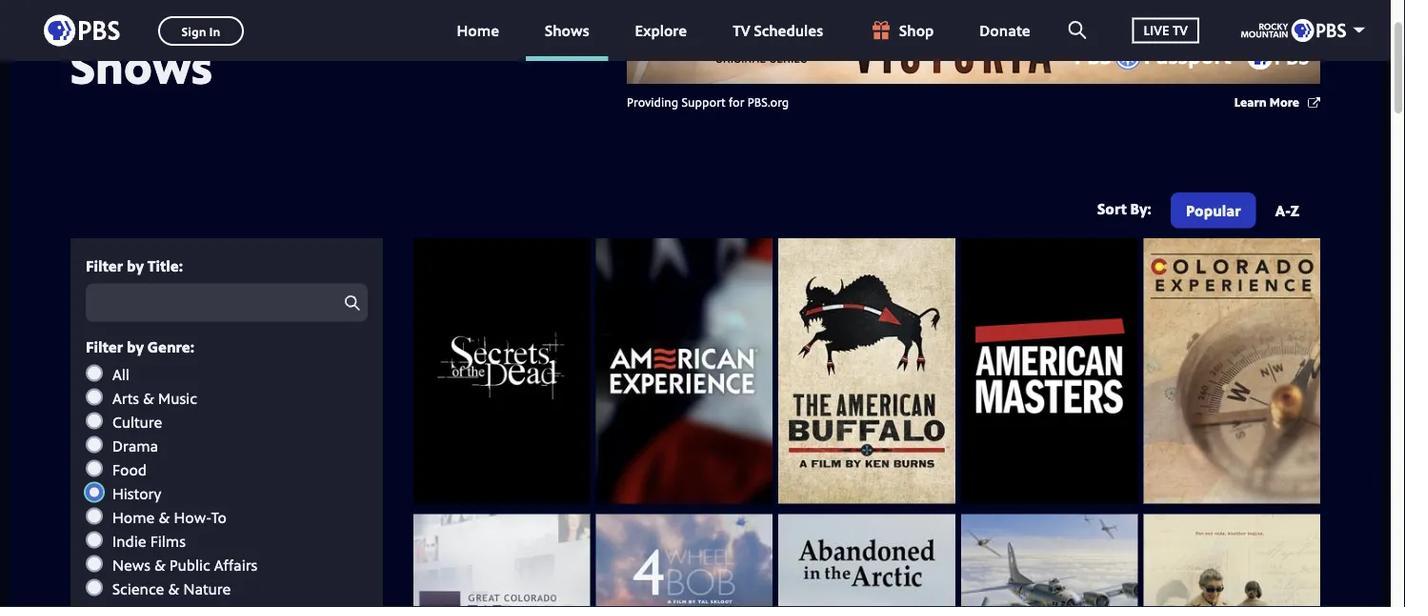 Task type: vqa. For each thing, say whether or not it's contained in the screenshot.
Live
yes



Task type: describe. For each thing, give the bounding box(es) containing it.
abandoned in the arctic image
[[779, 514, 956, 607]]

films
[[150, 530, 186, 551]]

colorado experience image
[[1144, 238, 1321, 504]]

home inside filter by genre: all arts & music culture drama food history home & how-to indie films news & public affairs science & nature
[[112, 507, 155, 527]]

the american buffalo image
[[779, 238, 956, 504]]

tonight
[[170, 91, 231, 111]]

shakespeare:
[[453, 222, 543, 243]]

learn more link
[[1235, 93, 1321, 112]]

mountain
[[117, 289, 186, 309]]

affairs
[[214, 554, 258, 575]]

making
[[597, 202, 647, 223]]

tv inside "link"
[[1173, 21, 1188, 39]]

9:30
[[1154, 172, 1184, 193]]

explore link
[[616, 0, 706, 61]]

first
[[576, 222, 605, 243]]

the
[[956, 222, 979, 243]]

death in paradise: death in the clinic
[[940, 202, 1108, 243]]

& up films
[[159, 507, 170, 527]]

& down public
[[168, 578, 180, 599]]

by for title:
[[127, 255, 144, 275]]

agatha christie's poirot: the third girl
[[726, 202, 888, 243]]

shop
[[900, 20, 934, 40]]

folio
[[609, 222, 642, 243]]

washington
[[40, 202, 123, 223]]

food
[[112, 459, 147, 479]]

christie's
[[779, 202, 840, 223]]

1 horizontal spatial home
[[457, 20, 499, 40]]

by for genre:
[[127, 336, 144, 357]]

music
[[158, 388, 197, 408]]

the for washington
[[40, 222, 65, 243]]

american experience image
[[596, 238, 773, 504]]

filter by genre: element
[[86, 364, 368, 599]]

girl
[[794, 222, 818, 243]]

on
[[96, 91, 117, 111]]

home link
[[438, 0, 518, 61]]

arts
[[112, 388, 139, 408]]

0 horizontal spatial death
[[940, 202, 981, 223]]

0 horizontal spatial shows
[[71, 32, 212, 97]]

popular
[[1186, 200, 1241, 220]]

for
[[1289, 202, 1312, 223]]

live tv link
[[1114, 0, 1219, 61]]

news
[[112, 554, 151, 575]]

great colorado women image
[[414, 514, 590, 607]]

Filter by Title: text field
[[86, 283, 368, 321]]

third
[[755, 222, 790, 243]]

1 horizontal spatial death
[[1066, 202, 1108, 223]]

tv schedules link
[[714, 0, 842, 61]]

tv schedules
[[733, 20, 823, 40]]

donate
[[980, 20, 1031, 40]]

midsomer
[[1154, 202, 1222, 223]]

sort
[[1098, 198, 1127, 219]]

providing support for pbs.org
[[627, 93, 789, 110]]

death inside 9:30 pm midsomer murders: for death prepare: part 1
[[1154, 222, 1195, 243]]

margaret
[[253, 222, 315, 243]]

sort by: element
[[1167, 192, 1315, 233]]

pbs image
[[44, 9, 120, 52]]

shop link
[[850, 0, 953, 61]]

secrets of the dead image
[[414, 238, 590, 504]]

week
[[127, 202, 166, 223]]

1 horizontal spatial in
[[985, 202, 998, 223]]

pm
[[1187, 172, 1209, 193]]

firing line with margaret hoover
[[253, 202, 369, 243]]

drama
[[112, 435, 158, 456]]

great
[[453, 202, 491, 223]]

the for agatha
[[726, 222, 752, 243]]

filter by genre: all arts & music culture drama food history home & how-to indie films news & public affairs science & nature
[[86, 336, 258, 599]]

full
[[1237, 289, 1263, 309]]

what's
[[40, 91, 92, 111]]

live tv
[[1144, 21, 1188, 39]]

sort by:
[[1098, 198, 1152, 219]]



Task type: locate. For each thing, give the bounding box(es) containing it.
0 horizontal spatial tv
[[733, 20, 751, 40]]

above and beyond image
[[961, 514, 1138, 607]]

donate link
[[961, 0, 1050, 61]]

poirot:
[[843, 202, 888, 223]]

& right arts
[[143, 388, 154, 408]]

1 vertical spatial filter
[[86, 336, 123, 357]]

line
[[295, 202, 324, 223]]

hoover
[[319, 222, 369, 243]]

2 with from the left
[[327, 202, 361, 223]]

2 filter from the top
[[86, 336, 123, 357]]

learn more
[[1235, 93, 1300, 110]]

death left "clinic"
[[940, 202, 981, 223]]

washington week with the atlantic
[[40, 202, 203, 243]]

with for week
[[170, 202, 203, 223]]

tv
[[733, 20, 751, 40], [1173, 21, 1188, 39]]

atlantic
[[69, 222, 121, 243]]

learn
[[1235, 93, 1267, 110]]

0 vertical spatial by
[[127, 255, 144, 275]]

in right the
[[985, 202, 998, 223]]

by left title:
[[127, 255, 144, 275]]

1 vertical spatial by
[[127, 336, 144, 357]]

filter for filter by genre: all arts & music culture drama food history home & how-to indie films news & public affairs science & nature
[[86, 336, 123, 357]]

rmpbs image
[[1242, 19, 1346, 42]]

the inside washington week with the atlantic
[[40, 222, 65, 243]]

the left atlantic
[[40, 222, 65, 243]]

1 horizontal spatial shows
[[545, 20, 589, 40]]

by inside filter by genre: all arts & music culture drama food history home & how-to indie films news & public affairs science & nature
[[127, 336, 144, 357]]

for
[[729, 93, 745, 110]]

& down films
[[154, 554, 166, 575]]

2 horizontal spatial the
[[726, 222, 752, 243]]

providing
[[627, 93, 679, 110]]

american masters image
[[961, 238, 1138, 504]]

0 vertical spatial home
[[457, 20, 499, 40]]

timezone:
[[40, 289, 113, 309]]

&
[[143, 388, 154, 408], [159, 507, 170, 527], [154, 554, 166, 575], [168, 578, 180, 599]]

death left by:
[[1066, 202, 1108, 223]]

search image
[[1069, 21, 1087, 39]]

the left third
[[726, 222, 752, 243]]

filter down atlantic
[[86, 255, 123, 275]]

by up all
[[127, 336, 144, 357]]

after auschwitz image
[[1144, 514, 1321, 607]]

shows
[[545, 20, 589, 40], [71, 32, 212, 97]]

performances:
[[495, 202, 594, 223]]

full schedule link
[[1237, 289, 1351, 309]]

filter
[[86, 255, 123, 275], [86, 336, 123, 357]]

more
[[1270, 93, 1300, 110]]

death
[[940, 202, 981, 223], [1066, 202, 1108, 223], [1154, 222, 1195, 243]]

pbs.org
[[748, 93, 789, 110]]

public
[[170, 554, 210, 575]]

0 horizontal spatial the
[[40, 222, 65, 243]]

live
[[1144, 21, 1170, 39]]

the inside great performances: making shakespeare: the first folio
[[547, 222, 572, 243]]

the inside agatha christie's poirot: the third girl
[[726, 222, 752, 243]]

in left the
[[940, 222, 953, 243]]

history
[[112, 483, 161, 503]]

schedule
[[1267, 289, 1330, 309]]

nature
[[183, 578, 231, 599]]

in
[[985, 202, 998, 223], [940, 222, 953, 243]]

full schedule
[[1237, 289, 1330, 309]]

9:30 pm midsomer murders: for death prepare: part 1
[[1154, 172, 1312, 243]]

explore
[[635, 20, 687, 40]]

title:
[[148, 255, 183, 275]]

to
[[211, 507, 227, 527]]

a-
[[1276, 200, 1291, 220]]

science
[[112, 578, 164, 599]]

1 horizontal spatial with
[[327, 202, 361, 223]]

timezone: mountain
[[40, 289, 186, 309]]

0 horizontal spatial in
[[940, 222, 953, 243]]

1 horizontal spatial tv
[[1173, 21, 1188, 39]]

support
[[682, 93, 726, 110]]

filter for filter by title:
[[86, 255, 123, 275]]

home left shows link
[[457, 20, 499, 40]]

all
[[112, 364, 129, 384]]

1 by from the top
[[127, 255, 144, 275]]

4 wheel bob image
[[596, 514, 773, 607]]

2 by from the top
[[127, 336, 144, 357]]

agatha
[[726, 202, 775, 223]]

1 horizontal spatial the
[[547, 222, 572, 243]]

0 horizontal spatial with
[[170, 202, 203, 223]]

culture
[[112, 411, 162, 432]]

firing
[[253, 202, 291, 223]]

murders:
[[1226, 202, 1285, 223]]

tv right live
[[1173, 21, 1188, 39]]

home down history
[[112, 507, 155, 527]]

the left first
[[547, 222, 572, 243]]

with
[[170, 202, 203, 223], [327, 202, 361, 223]]

with right week at the top left
[[170, 202, 203, 223]]

filter by title:
[[86, 255, 183, 275]]

advertisement region
[[627, 0, 1321, 84]]

clinic
[[983, 222, 1020, 243]]

prepare:
[[1199, 222, 1256, 243]]

shows link
[[526, 0, 609, 61]]

0 vertical spatial filter
[[86, 255, 123, 275]]

tv left schedules
[[733, 20, 751, 40]]

with right line
[[327, 202, 361, 223]]

1 vertical spatial home
[[112, 507, 155, 527]]

1 the from the left
[[40, 222, 65, 243]]

filter inside filter by genre: all arts & music culture drama food history home & how-to indie films news & public affairs science & nature
[[86, 336, 123, 357]]

by:
[[1131, 198, 1152, 219]]

1 filter from the top
[[86, 255, 123, 275]]

with inside firing line with margaret hoover
[[327, 202, 361, 223]]

how-
[[174, 507, 211, 527]]

indie
[[112, 530, 146, 551]]

filter up all
[[86, 336, 123, 357]]

death down popular
[[1154, 222, 1195, 243]]

what's on rmpbs tonight
[[40, 91, 231, 111]]

great performances: making shakespeare: the first folio
[[453, 202, 647, 243]]

0 horizontal spatial home
[[112, 507, 155, 527]]

by
[[127, 255, 144, 275], [127, 336, 144, 357]]

z
[[1291, 200, 1300, 220]]

schedules
[[754, 20, 823, 40]]

genre:
[[148, 336, 194, 357]]

2 horizontal spatial death
[[1154, 222, 1195, 243]]

rmpbs
[[121, 91, 166, 111]]

1 with from the left
[[170, 202, 203, 223]]

home
[[457, 20, 499, 40], [112, 507, 155, 527]]

a-z
[[1276, 200, 1300, 220]]

the
[[40, 222, 65, 243], [547, 222, 572, 243], [726, 222, 752, 243]]

with for line
[[327, 202, 361, 223]]

2 the from the left
[[547, 222, 572, 243]]

paradise:
[[1002, 202, 1063, 223]]

1
[[1290, 222, 1296, 243]]

3 the from the left
[[726, 222, 752, 243]]

part
[[1259, 222, 1286, 243]]

with inside washington week with the atlantic
[[170, 202, 203, 223]]



